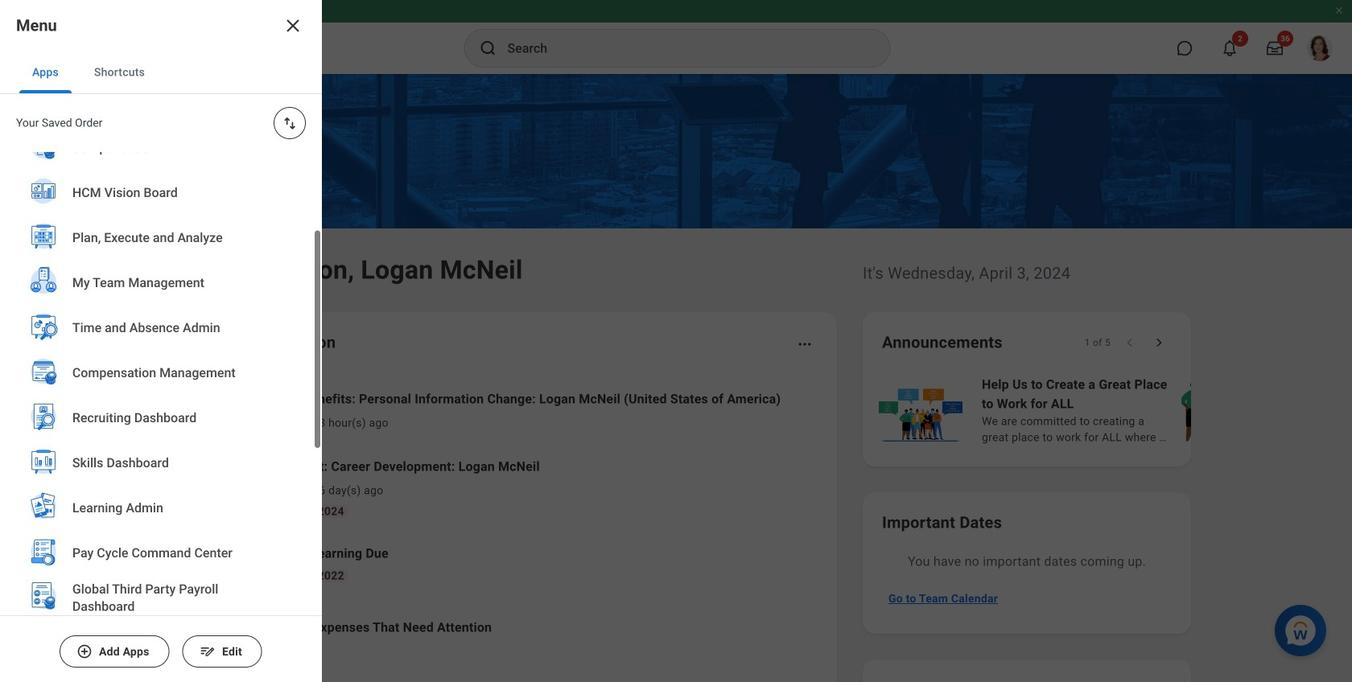 Task type: vqa. For each thing, say whether or not it's contained in the screenshot.
search IMAGE
yes



Task type: describe. For each thing, give the bounding box(es) containing it.
notifications large image
[[1222, 40, 1238, 56]]

x image
[[283, 16, 303, 35]]

inbox large image
[[1267, 40, 1283, 56]]

1 horizontal spatial list
[[876, 373, 1352, 448]]

profile logan mcneil element
[[1298, 31, 1343, 66]]



Task type: locate. For each thing, give the bounding box(es) containing it.
global navigation dialog
[[0, 0, 322, 683]]

chevron right small image
[[1151, 335, 1167, 351]]

search image
[[479, 39, 498, 58]]

dashboard expenses image
[[204, 616, 228, 640]]

tab list
[[0, 52, 322, 94]]

main content
[[0, 74, 1352, 683]]

sort image
[[282, 115, 298, 131]]

close environment banner image
[[1335, 6, 1344, 15]]

plus circle image
[[77, 644, 93, 660]]

0 horizontal spatial list
[[180, 377, 818, 660]]

text edit image
[[199, 644, 216, 660]]

chevron left small image
[[1122, 335, 1138, 351]]

list
[[876, 373, 1352, 448], [180, 377, 818, 660]]

book open image
[[204, 551, 228, 576]]

status
[[1085, 336, 1111, 349]]

banner
[[0, 0, 1352, 74]]



